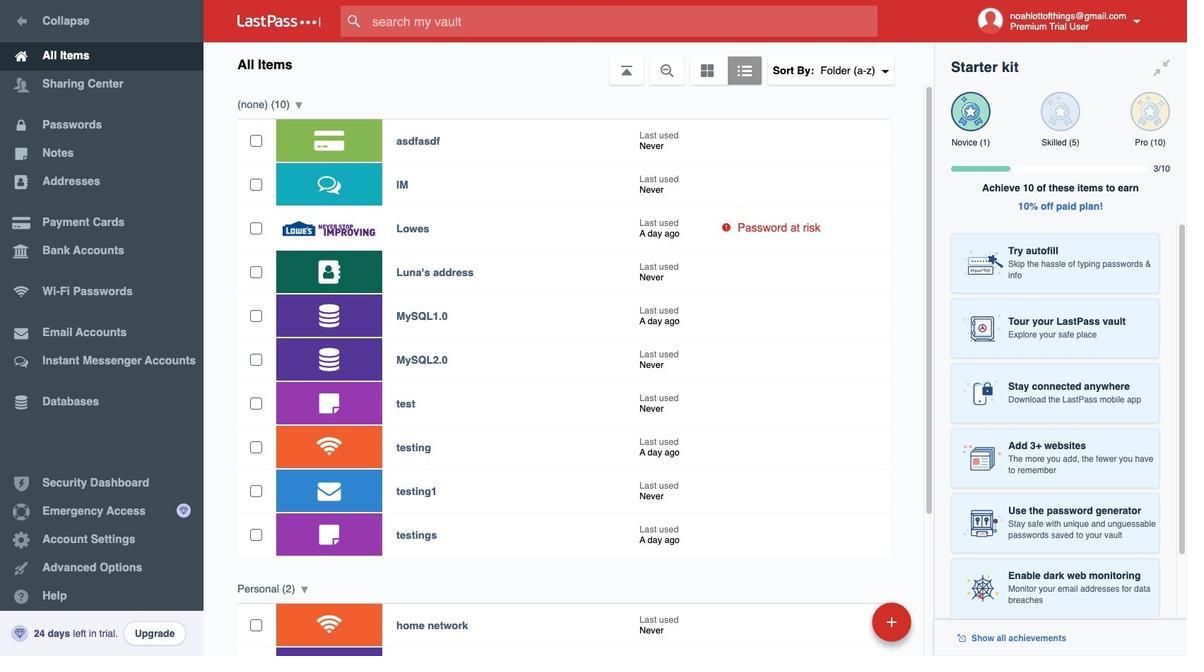 Task type: locate. For each thing, give the bounding box(es) containing it.
search my vault text field
[[341, 6, 906, 37]]

main navigation navigation
[[0, 0, 204, 657]]

vault options navigation
[[204, 42, 935, 85]]



Task type: describe. For each thing, give the bounding box(es) containing it.
Search search field
[[341, 6, 906, 37]]

lastpass image
[[238, 15, 321, 28]]

new item element
[[775, 602, 917, 643]]

new item navigation
[[775, 599, 920, 657]]



Task type: vqa. For each thing, say whether or not it's contained in the screenshot.
Main content main content
no



